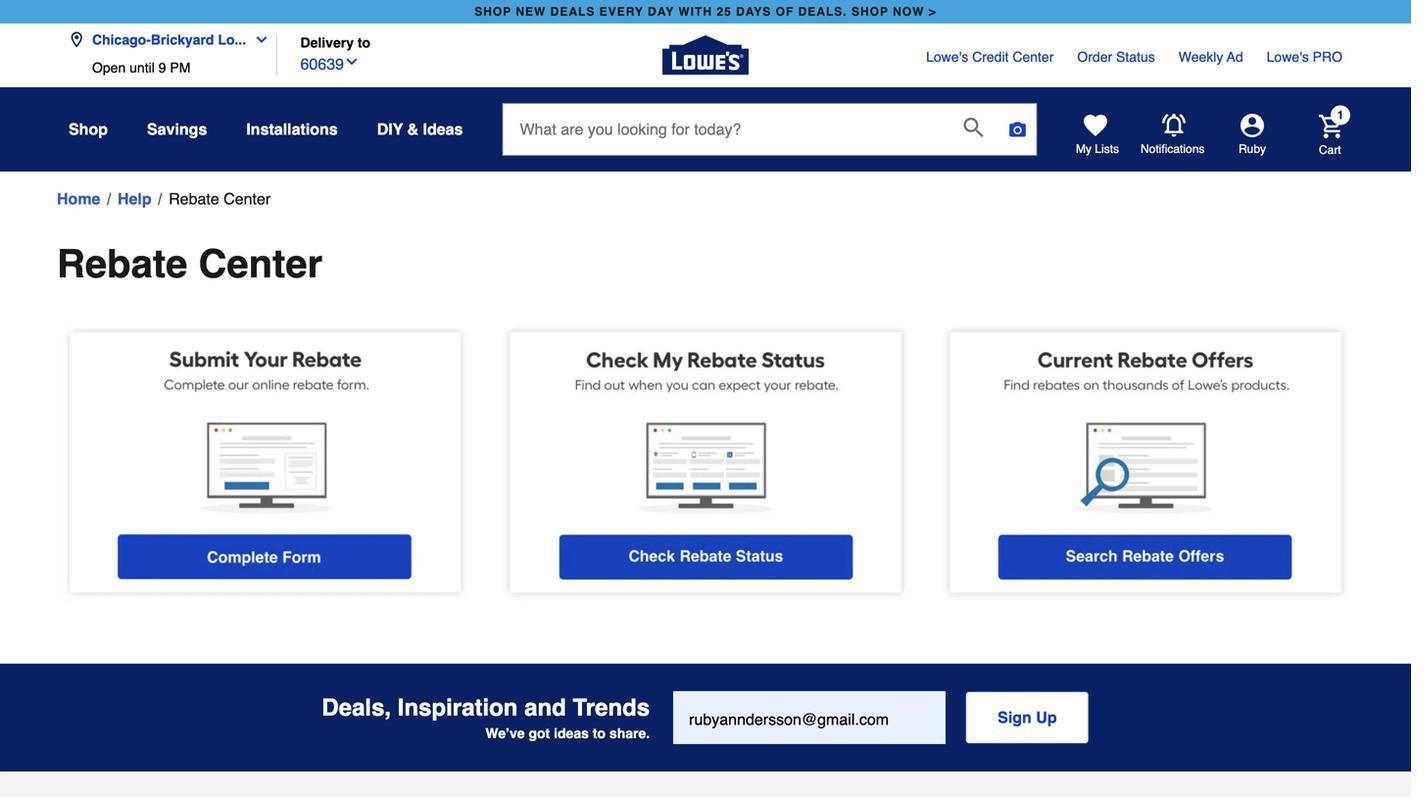 Task type: locate. For each thing, give the bounding box(es) containing it.
lowe's home improvement notification center image
[[1163, 114, 1186, 137]]

1 lowe's from the left
[[926, 49, 969, 65]]

lowe's left credit
[[926, 49, 969, 65]]

rebate center down rebate center link
[[57, 241, 323, 286]]

trends
[[573, 694, 650, 721]]

1 vertical spatial rebate
[[57, 241, 188, 286]]

help link
[[118, 187, 152, 211]]

&
[[407, 120, 419, 138]]

lowe's pro
[[1267, 49, 1343, 65]]

to up chevron down image on the top left of the page
[[358, 35, 371, 50]]

9
[[159, 60, 166, 75]]

weekly
[[1179, 49, 1224, 65]]

1 vertical spatial to
[[593, 725, 606, 741]]

shop new deals every day with 25 days of deals. shop now > link
[[471, 0, 941, 24]]

1 vertical spatial center
[[224, 190, 271, 208]]

center
[[1013, 49, 1054, 65], [224, 190, 271, 208], [199, 241, 323, 286]]

shop
[[475, 5, 512, 19], [852, 5, 889, 19]]

status
[[1117, 49, 1156, 65]]

brickyard
[[151, 32, 214, 48]]

1 horizontal spatial shop
[[852, 5, 889, 19]]

chevron down image
[[344, 54, 360, 70]]

installations button
[[246, 112, 338, 147]]

lowe's credit center
[[926, 49, 1054, 65]]

shop button
[[69, 112, 108, 147]]

we've
[[486, 725, 525, 741]]

2 lowe's from the left
[[1267, 49, 1310, 65]]

weekly ad link
[[1179, 47, 1244, 67]]

0 horizontal spatial to
[[358, 35, 371, 50]]

rebate center down the savings button at the top
[[169, 190, 271, 208]]

lowe's home improvement lists image
[[1084, 114, 1108, 137]]

0 vertical spatial center
[[1013, 49, 1054, 65]]

rebate inside rebate center link
[[169, 190, 219, 208]]

shop
[[69, 120, 108, 138]]

1 horizontal spatial lowe's
[[1267, 49, 1310, 65]]

center down rebate center link
[[199, 241, 323, 286]]

lowe's left pro
[[1267, 49, 1310, 65]]

order status
[[1078, 49, 1156, 65]]

shop left 'new'
[[475, 5, 512, 19]]

0 vertical spatial to
[[358, 35, 371, 50]]

to
[[358, 35, 371, 50], [593, 725, 606, 741]]

ideas
[[423, 120, 463, 138]]

0 horizontal spatial shop
[[475, 5, 512, 19]]

1 horizontal spatial to
[[593, 725, 606, 741]]

day
[[648, 5, 675, 19]]

rebate center
[[169, 190, 271, 208], [57, 241, 323, 286]]

rebate
[[169, 190, 219, 208], [57, 241, 188, 286]]

until
[[130, 60, 155, 75]]

0 vertical spatial rebate center
[[169, 190, 271, 208]]

to right ideas
[[593, 725, 606, 741]]

center right credit
[[1013, 49, 1054, 65]]

center down installations button in the left of the page
[[224, 190, 271, 208]]

order
[[1078, 49, 1113, 65]]

notifications
[[1141, 142, 1205, 156]]

ideas
[[554, 725, 589, 741]]

0 horizontal spatial lowe's
[[926, 49, 969, 65]]

0 vertical spatial rebate
[[169, 190, 219, 208]]

open until 9 pm
[[92, 60, 191, 75]]

diy & ideas button
[[377, 112, 463, 147]]

None search field
[[502, 103, 1038, 174]]

of
[[776, 5, 794, 19]]

25
[[717, 5, 732, 19]]

check my rebate status. find out when you can expect your rebate. check rebate status. image
[[501, 317, 910, 609]]

rebate right the help
[[169, 190, 219, 208]]

1 vertical spatial rebate center
[[57, 241, 323, 286]]

rebate center link
[[169, 187, 271, 211]]

every
[[600, 5, 644, 19]]

lowe's pro link
[[1267, 47, 1343, 67]]

lowe's
[[926, 49, 969, 65], [1267, 49, 1310, 65]]

rebate down the help link
[[57, 241, 188, 286]]

new
[[516, 5, 546, 19]]

deals
[[551, 5, 595, 19]]

deals, inspiration and trends we've got ideas to share.
[[322, 694, 650, 741]]

current rebate offers. find rebates on thousands of lowe's products. search rebate offers. image
[[942, 317, 1351, 609]]

home
[[57, 190, 100, 208]]

shop left now at the right of page
[[852, 5, 889, 19]]



Task type: vqa. For each thing, say whether or not it's contained in the screenshot.
top Rebate Center
yes



Task type: describe. For each thing, give the bounding box(es) containing it.
my lists
[[1076, 142, 1120, 156]]

savings
[[147, 120, 207, 138]]

2 shop from the left
[[852, 5, 889, 19]]

up
[[1036, 708, 1057, 727]]

ad
[[1227, 49, 1244, 65]]

sign up button
[[966, 691, 1090, 744]]

deals.
[[799, 5, 848, 19]]

sign up
[[998, 708, 1057, 727]]

share.
[[610, 725, 650, 741]]

to inside deals, inspiration and trends we've got ideas to share.
[[593, 725, 606, 741]]

deals,
[[322, 694, 391, 721]]

search image
[[964, 118, 984, 137]]

1 shop from the left
[[475, 5, 512, 19]]

diy
[[377, 120, 403, 138]]

chevron down image
[[246, 32, 270, 48]]

pm
[[170, 60, 191, 75]]

60639
[[300, 55, 344, 73]]

lowe's home improvement cart image
[[1320, 114, 1343, 138]]

my
[[1076, 142, 1092, 156]]

lowe's credit center link
[[926, 47, 1054, 67]]

shop new deals every day with 25 days of deals. shop now >
[[475, 5, 937, 19]]

credit
[[973, 49, 1009, 65]]

with
[[679, 5, 713, 19]]

chicago-brickyard lo...
[[92, 32, 246, 48]]

pro
[[1313, 49, 1343, 65]]

days
[[736, 5, 772, 19]]

got
[[529, 725, 550, 741]]

sign up form
[[674, 691, 1090, 744]]

>
[[929, 5, 937, 19]]

open
[[92, 60, 126, 75]]

location image
[[69, 32, 84, 48]]

1
[[1338, 108, 1344, 122]]

submit your rebate. complete our online rebate form. complete form. image
[[61, 317, 470, 608]]

chicago-brickyard lo... button
[[69, 20, 278, 60]]

help
[[118, 190, 152, 208]]

camera image
[[1008, 120, 1028, 139]]

sign
[[998, 708, 1032, 727]]

inspiration
[[398, 694, 518, 721]]

now
[[893, 5, 925, 19]]

cart
[[1320, 143, 1342, 157]]

ruby
[[1239, 142, 1267, 156]]

60639 button
[[300, 51, 360, 76]]

ruby button
[[1206, 114, 1300, 157]]

delivery
[[300, 35, 354, 50]]

Search Query text field
[[503, 104, 948, 155]]

my lists link
[[1076, 114, 1120, 157]]

lowe's home improvement logo image
[[663, 12, 749, 99]]

lists
[[1095, 142, 1120, 156]]

home link
[[57, 187, 100, 211]]

weekly ad
[[1179, 49, 1244, 65]]

lowe's for lowe's credit center
[[926, 49, 969, 65]]

diy & ideas
[[377, 120, 463, 138]]

lo...
[[218, 32, 246, 48]]

order status link
[[1078, 47, 1156, 67]]

and
[[525, 694, 566, 721]]

chicago-
[[92, 32, 151, 48]]

delivery to
[[300, 35, 371, 50]]

savings button
[[147, 112, 207, 147]]

installations
[[246, 120, 338, 138]]

Email Address email field
[[674, 691, 946, 744]]

2 vertical spatial center
[[199, 241, 323, 286]]

lowe's for lowe's pro
[[1267, 49, 1310, 65]]



